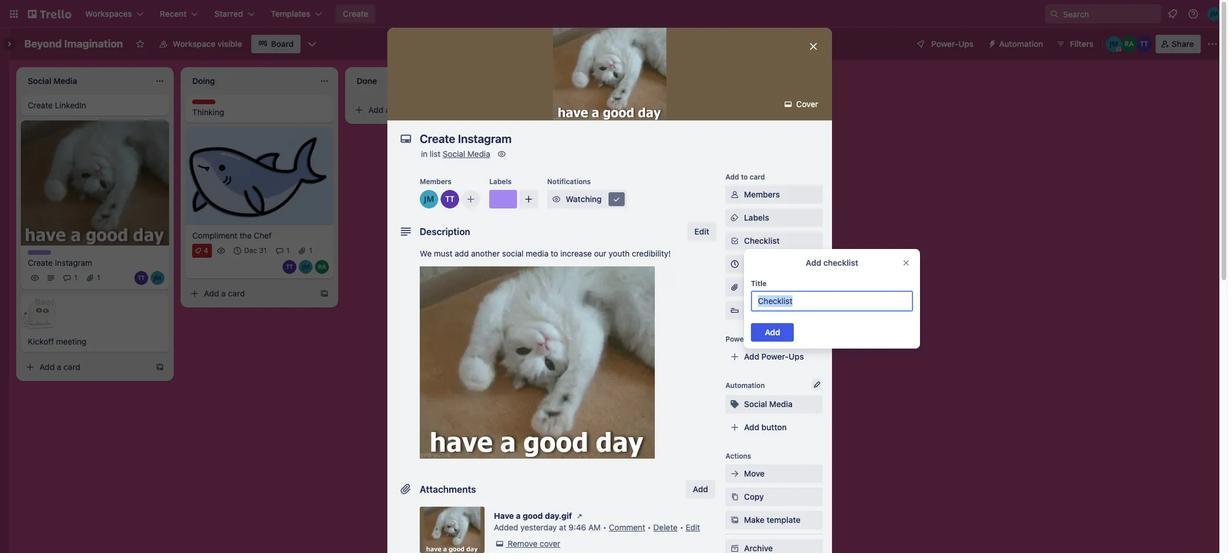 Task type: locate. For each thing, give the bounding box(es) containing it.
beyond imagination
[[24, 38, 123, 50]]

0 horizontal spatial media
[[468, 149, 490, 159]]

color: bold red, title: "thoughts" element
[[192, 100, 224, 108]]

sm image inside members link
[[729, 189, 741, 200]]

sm image inside make template link
[[729, 514, 741, 526]]

media up button
[[770, 399, 793, 409]]

sm image inside labels link
[[729, 212, 741, 224]]

edit
[[695, 227, 710, 236], [686, 523, 701, 532]]

checklist link
[[726, 232, 823, 250]]

card
[[393, 105, 410, 115], [750, 173, 765, 181], [228, 288, 245, 298], [63, 362, 81, 372]]

sm image down notifications
[[551, 194, 563, 205]]

sm image inside watching button
[[611, 194, 623, 205]]

1 vertical spatial add a card
[[204, 288, 245, 298]]

card for add a card button associated with create from template… icon
[[228, 288, 245, 298]]

0 vertical spatial ruby anderson (rubyanderson7) image
[[1122, 36, 1138, 52]]

ruby anderson (rubyanderson7) image up create from template… icon
[[315, 260, 329, 274]]

board link
[[251, 35, 301, 53]]

a
[[386, 105, 390, 115], [221, 288, 226, 298], [57, 362, 61, 372], [516, 511, 521, 521]]

labels up the checklist
[[745, 213, 770, 222]]

make
[[745, 515, 765, 525]]

edit button
[[688, 222, 717, 241]]

sm image
[[984, 35, 1000, 51], [496, 148, 508, 160], [729, 189, 741, 200], [551, 194, 563, 205], [729, 212, 741, 224], [729, 235, 741, 247], [729, 399, 741, 410], [729, 468, 741, 480], [729, 514, 741, 526], [494, 538, 506, 550], [729, 543, 741, 553]]

0 vertical spatial create
[[343, 9, 369, 19]]

0 horizontal spatial to
[[551, 249, 559, 258]]

0 vertical spatial list
[[580, 75, 591, 85]]

sm image right power-ups button
[[984, 35, 1000, 51]]

add a card for the topmost add a card button
[[368, 105, 410, 115]]

create inside button
[[343, 9, 369, 19]]

sm image inside automation button
[[984, 35, 1000, 51]]

1 horizontal spatial another
[[548, 75, 578, 85]]

cover
[[540, 539, 561, 549]]

automation left "filters" button
[[1000, 39, 1044, 49]]

social up add button
[[745, 399, 768, 409]]

ups down fields
[[789, 352, 804, 362]]

visible
[[218, 39, 242, 49]]

create
[[343, 9, 369, 19], [28, 100, 53, 110], [28, 258, 53, 268]]

1
[[287, 246, 290, 255], [309, 246, 313, 255], [74, 274, 77, 282], [97, 274, 100, 282]]

31
[[259, 246, 267, 255]]

None text field
[[414, 129, 797, 149]]

kickoff meeting link
[[28, 336, 162, 348]]

have\_a\_good\_day.gif image
[[420, 267, 655, 459]]

sm image down added
[[494, 538, 506, 550]]

sm image
[[783, 98, 795, 110], [611, 194, 623, 205], [729, 491, 741, 503], [574, 510, 586, 522]]

jeremy miller (jeremymiller198) image
[[1208, 7, 1222, 21], [1106, 36, 1123, 52], [420, 190, 439, 209], [299, 260, 313, 274]]

thinking
[[192, 107, 224, 117]]

0 vertical spatial members
[[420, 177, 452, 186]]

1 vertical spatial another
[[471, 249, 500, 258]]

None submit
[[751, 323, 795, 342]]

0 horizontal spatial labels
[[490, 177, 512, 186]]

create for create instagram
[[28, 258, 53, 268]]

0 horizontal spatial power-
[[726, 335, 750, 344]]

0 vertical spatial ups
[[959, 39, 974, 49]]

button
[[762, 422, 787, 432]]

labels link
[[726, 209, 823, 227]]

media up add members to card image
[[468, 149, 490, 159]]

add a card button down kickoff meeting link
[[21, 358, 151, 377]]

create from template… image
[[320, 289, 329, 298]]

1 vertical spatial ruby anderson (rubyanderson7) image
[[315, 260, 329, 274]]

jeremy miller (jeremymiller198) image down search field
[[1106, 36, 1123, 52]]

members down add to card at right
[[745, 189, 780, 199]]

compliment
[[192, 230, 238, 240]]

0 horizontal spatial another
[[471, 249, 500, 258]]

2 vertical spatial ups
[[789, 352, 804, 362]]

0 vertical spatial automation
[[1000, 39, 1044, 49]]

attachment button
[[726, 278, 823, 297]]

1 vertical spatial media
[[770, 399, 793, 409]]

1 horizontal spatial power-
[[762, 352, 789, 362]]

0 vertical spatial power-
[[932, 39, 959, 49]]

custom
[[745, 305, 774, 315]]

jeremy miller (jeremymiller198) image up description
[[420, 190, 439, 209]]

1 horizontal spatial list
[[580, 75, 591, 85]]

2 horizontal spatial ups
[[959, 39, 974, 49]]

add another list button
[[510, 67, 667, 93]]

1 vertical spatial members
[[745, 189, 780, 199]]

0 vertical spatial add a card
[[368, 105, 410, 115]]

1 vertical spatial to
[[551, 249, 559, 258]]

add a card
[[368, 105, 410, 115], [204, 288, 245, 298], [39, 362, 81, 372]]

customize views image
[[307, 38, 318, 50]]

show menu image
[[1207, 38, 1219, 50]]

0 horizontal spatial automation
[[726, 381, 765, 390]]

another inside button
[[548, 75, 578, 85]]

labels
[[490, 177, 512, 186], [745, 213, 770, 222]]

1 vertical spatial power-
[[726, 335, 750, 344]]

1 horizontal spatial add a card
[[204, 288, 245, 298]]

to up members link
[[741, 173, 748, 181]]

sm image down add to card at right
[[729, 189, 741, 200]]

sm image down make template link
[[729, 543, 741, 553]]

edit inside button
[[695, 227, 710, 236]]

sm image inside "copy" link
[[729, 491, 741, 503]]

0 horizontal spatial members
[[420, 177, 452, 186]]

add a card button down dec 31 "option"
[[185, 284, 315, 303]]

2 horizontal spatial add a card button
[[350, 101, 480, 119]]

create for create linkedin
[[28, 100, 53, 110]]

ups inside button
[[959, 39, 974, 49]]

jeremy miller (jeremymiller198) image
[[151, 271, 165, 285]]

remove cover link
[[494, 538, 561, 550]]

add members to card image
[[466, 194, 476, 205]]

0 horizontal spatial add a card
[[39, 362, 81, 372]]

social
[[443, 149, 466, 159], [745, 399, 768, 409]]

0 notifications image
[[1166, 7, 1180, 21]]

template
[[767, 515, 801, 525]]

Search field
[[1060, 5, 1161, 23]]

ups up add power-ups
[[750, 335, 764, 344]]

board
[[271, 39, 294, 49]]

terry turtle (terryturtle) image
[[1137, 36, 1153, 52], [441, 190, 459, 209], [283, 260, 297, 274], [134, 271, 148, 285]]

list
[[580, 75, 591, 85], [430, 149, 441, 159]]

0 vertical spatial power-ups
[[932, 39, 974, 49]]

1 vertical spatial power-ups
[[726, 335, 764, 344]]

0 horizontal spatial ups
[[750, 335, 764, 344]]

media
[[468, 149, 490, 159], [770, 399, 793, 409]]

move
[[745, 469, 765, 479]]

0 vertical spatial labels
[[490, 177, 512, 186]]

add button
[[745, 422, 787, 432]]

0 horizontal spatial add a card button
[[21, 358, 151, 377]]

add power-ups
[[745, 352, 804, 362]]

2 vertical spatial add a card button
[[21, 358, 151, 377]]

add button button
[[726, 418, 823, 437]]

comment link
[[609, 523, 646, 532]]

kickoff meeting
[[28, 337, 86, 347]]

add another list
[[531, 75, 591, 85]]

day.gif
[[545, 511, 572, 521]]

ruby anderson (rubyanderson7) image down search field
[[1122, 36, 1138, 52]]

sm image inside checklist "link"
[[729, 235, 741, 247]]

jeremy miller (jeremymiller198) image down compliment the chef link
[[299, 260, 313, 274]]

1 horizontal spatial add a card button
[[185, 284, 315, 303]]

share
[[1172, 39, 1195, 49]]

a for add a card button corresponding to create from template… image at the bottom left
[[57, 362, 61, 372]]

we
[[420, 249, 432, 258]]

1 vertical spatial social
[[745, 399, 768, 409]]

1 horizontal spatial social
[[745, 399, 768, 409]]

4
[[204, 246, 208, 255]]

1 horizontal spatial ruby anderson (rubyanderson7) image
[[1122, 36, 1138, 52]]

0 horizontal spatial power-ups
[[726, 335, 764, 344]]

1 horizontal spatial automation
[[1000, 39, 1044, 49]]

add
[[455, 249, 469, 258]]

0 vertical spatial social
[[443, 149, 466, 159]]

1 vertical spatial add a card button
[[185, 284, 315, 303]]

sm image left make
[[729, 514, 741, 526]]

a for add a card button associated with create from template… icon
[[221, 288, 226, 298]]

0 vertical spatial edit
[[695, 227, 710, 236]]

added
[[494, 523, 519, 532]]

workspace visible button
[[152, 35, 249, 53]]

ups left automation button
[[959, 39, 974, 49]]

imagination
[[64, 38, 123, 50]]

ruby anderson (rubyanderson7) image
[[1122, 36, 1138, 52], [315, 260, 329, 274]]

1 horizontal spatial power-ups
[[932, 39, 974, 49]]

actions
[[726, 452, 752, 461]]

1 horizontal spatial to
[[741, 173, 748, 181]]

edit link
[[686, 523, 701, 532]]

card for the topmost add a card button
[[393, 105, 410, 115]]

2 vertical spatial add a card
[[39, 362, 81, 372]]

dec 31
[[244, 246, 267, 255]]

copy link
[[726, 488, 823, 506]]

1 horizontal spatial media
[[770, 399, 793, 409]]

0 horizontal spatial list
[[430, 149, 441, 159]]

sm image for move
[[729, 468, 741, 480]]

1 vertical spatial create
[[28, 100, 53, 110]]

sm image right edit button
[[729, 212, 741, 224]]

added yesterday at 9:46 am
[[494, 523, 601, 532]]

sm image left the checklist
[[729, 235, 741, 247]]

2 vertical spatial create
[[28, 258, 53, 268]]

jeremy miller (jeremymiller198) image right open information menu icon
[[1208, 7, 1222, 21]]

add a card button up the in
[[350, 101, 480, 119]]

0 horizontal spatial ruby anderson (rubyanderson7) image
[[315, 260, 329, 274]]

members down the in
[[420, 177, 452, 186]]

2 horizontal spatial power-
[[932, 39, 959, 49]]

add checklist
[[806, 258, 859, 268]]

sm image inside the move link
[[729, 468, 741, 480]]

star or unstar board image
[[136, 39, 145, 49]]

2 horizontal spatial add a card
[[368, 105, 410, 115]]

automation
[[1000, 39, 1044, 49], [726, 381, 765, 390]]

instagram
[[55, 258, 92, 268]]

Title text field
[[751, 291, 914, 312]]

power-
[[932, 39, 959, 49], [726, 335, 750, 344], [762, 352, 789, 362]]

sm image right the social media link
[[496, 148, 508, 160]]

0 vertical spatial another
[[548, 75, 578, 85]]

sm image left social media
[[729, 399, 741, 410]]

sm image for automation
[[984, 35, 1000, 51]]

create linkedin
[[28, 100, 86, 110]]

back to home image
[[28, 5, 71, 23]]

add
[[531, 75, 546, 85], [368, 105, 384, 115], [726, 173, 740, 181], [806, 258, 822, 268], [204, 288, 219, 298], [745, 352, 760, 362], [39, 362, 55, 372], [745, 422, 760, 432], [693, 484, 709, 494]]

create linkedin link
[[28, 100, 162, 111]]

0 vertical spatial media
[[468, 149, 490, 159]]

to
[[741, 173, 748, 181], [551, 249, 559, 258]]

a for the topmost add a card button
[[386, 105, 390, 115]]

Dec 31 checkbox
[[230, 244, 270, 258]]

members
[[420, 177, 452, 186], [745, 189, 780, 199]]

to right media
[[551, 249, 559, 258]]

power-ups button
[[909, 35, 981, 53]]

1 vertical spatial list
[[430, 149, 441, 159]]

social right the in
[[443, 149, 466, 159]]

automation up social media
[[726, 381, 765, 390]]

thinking link
[[192, 107, 327, 118]]

sm image inside watching button
[[551, 194, 563, 205]]

youth
[[609, 249, 630, 258]]

dates
[[745, 259, 767, 269]]

1 vertical spatial labels
[[745, 213, 770, 222]]

sm image inside social media button
[[729, 399, 741, 410]]

labels up color: purple, title: none image
[[490, 177, 512, 186]]

sm image down actions
[[729, 468, 741, 480]]



Task type: vqa. For each thing, say whether or not it's contained in the screenshot.
To to the top
yes



Task type: describe. For each thing, give the bounding box(es) containing it.
compliment the chef link
[[192, 230, 327, 241]]

cover
[[795, 99, 819, 109]]

add power-ups link
[[726, 348, 823, 366]]

chef
[[254, 230, 272, 240]]

1 vertical spatial edit
[[686, 523, 701, 532]]

search image
[[1050, 9, 1060, 19]]

add button
[[686, 480, 716, 499]]

add a card button for create from template… image at the bottom left
[[21, 358, 151, 377]]

linkedin
[[55, 100, 86, 110]]

copy
[[745, 492, 764, 502]]

primary element
[[0, 0, 1229, 28]]

members link
[[726, 185, 823, 204]]

have a good day.gif
[[494, 511, 572, 521]]

0 vertical spatial to
[[741, 173, 748, 181]]

fields
[[776, 305, 799, 315]]

sm image for make template
[[729, 514, 741, 526]]

sm image inside cover link
[[783, 98, 795, 110]]

the
[[240, 230, 252, 240]]

watching button
[[548, 190, 627, 209]]

make template
[[745, 515, 801, 525]]

delete
[[654, 523, 678, 532]]

remove cover
[[508, 539, 561, 549]]

custom fields
[[745, 305, 799, 315]]

our
[[594, 249, 607, 258]]

media inside button
[[770, 399, 793, 409]]

sm image for checklist
[[729, 235, 741, 247]]

we must add another social media to increase our youth credibility!
[[420, 249, 671, 258]]

add a card button for create from template… icon
[[185, 284, 315, 303]]

add to card
[[726, 173, 765, 181]]

sm image for watching
[[551, 194, 563, 205]]

compliment the chef
[[192, 230, 272, 240]]

have
[[494, 511, 514, 521]]

create for create
[[343, 9, 369, 19]]

in
[[421, 149, 428, 159]]

2 vertical spatial power-
[[762, 352, 789, 362]]

dec
[[244, 246, 257, 255]]

add a card for add a card button associated with create from template… icon
[[204, 288, 245, 298]]

filters
[[1071, 39, 1094, 49]]

social media button
[[726, 395, 823, 414]]

create instagram link
[[28, 257, 162, 269]]

make template link
[[726, 511, 823, 530]]

create instagram
[[28, 258, 92, 268]]

kickoff
[[28, 337, 54, 347]]

meeting
[[56, 337, 86, 347]]

description
[[420, 227, 471, 237]]

9:46
[[569, 523, 587, 532]]

good
[[523, 511, 543, 521]]

1 horizontal spatial labels
[[745, 213, 770, 222]]

cover link
[[779, 95, 826, 114]]

Board name text field
[[19, 35, 129, 53]]

list inside add another list button
[[580, 75, 591, 85]]

credibility!
[[632, 249, 671, 258]]

attachment
[[745, 282, 789, 292]]

beyond
[[24, 38, 62, 50]]

color: purple, title: none image
[[28, 251, 51, 255]]

1 horizontal spatial members
[[745, 189, 780, 199]]

automation button
[[984, 35, 1051, 53]]

social
[[502, 249, 524, 258]]

sm image for remove cover
[[494, 538, 506, 550]]

custom fields button
[[726, 305, 823, 316]]

automation inside button
[[1000, 39, 1044, 49]]

checklist
[[745, 236, 780, 246]]

0 vertical spatial add a card button
[[350, 101, 480, 119]]

open information menu image
[[1188, 8, 1200, 20]]

watching
[[566, 194, 602, 204]]

color: purple, title: none image
[[490, 190, 517, 209]]

social media link
[[443, 149, 490, 159]]

title
[[751, 279, 767, 288]]

social media
[[745, 399, 793, 409]]

am
[[589, 523, 601, 532]]

comment
[[609, 523, 646, 532]]

filters button
[[1053, 35, 1098, 53]]

notifications
[[548, 177, 591, 186]]

delete link
[[654, 523, 678, 532]]

create from template… image
[[155, 363, 165, 372]]

sm image for labels
[[729, 212, 741, 224]]

workspace visible
[[173, 39, 242, 49]]

workspace
[[173, 39, 216, 49]]

card for add a card button corresponding to create from template… image at the bottom left
[[63, 362, 81, 372]]

share button
[[1156, 35, 1202, 53]]

social inside button
[[745, 399, 768, 409]]

1 horizontal spatial ups
[[789, 352, 804, 362]]

1 vertical spatial automation
[[726, 381, 765, 390]]

dates button
[[726, 255, 823, 273]]

remove
[[508, 539, 538, 549]]

thoughts
[[192, 100, 224, 108]]

move link
[[726, 465, 823, 483]]

sm image for members
[[729, 189, 741, 200]]

at
[[559, 523, 567, 532]]

thoughts thinking
[[192, 100, 224, 117]]

power- inside button
[[932, 39, 959, 49]]

1 vertical spatial ups
[[750, 335, 764, 344]]

attachments
[[420, 484, 476, 495]]

in list social media
[[421, 149, 490, 159]]

0 horizontal spatial social
[[443, 149, 466, 159]]

media
[[526, 249, 549, 258]]

add a card for add a card button corresponding to create from template… image at the bottom left
[[39, 362, 81, 372]]

power-ups inside button
[[932, 39, 974, 49]]

create button
[[336, 5, 376, 23]]



